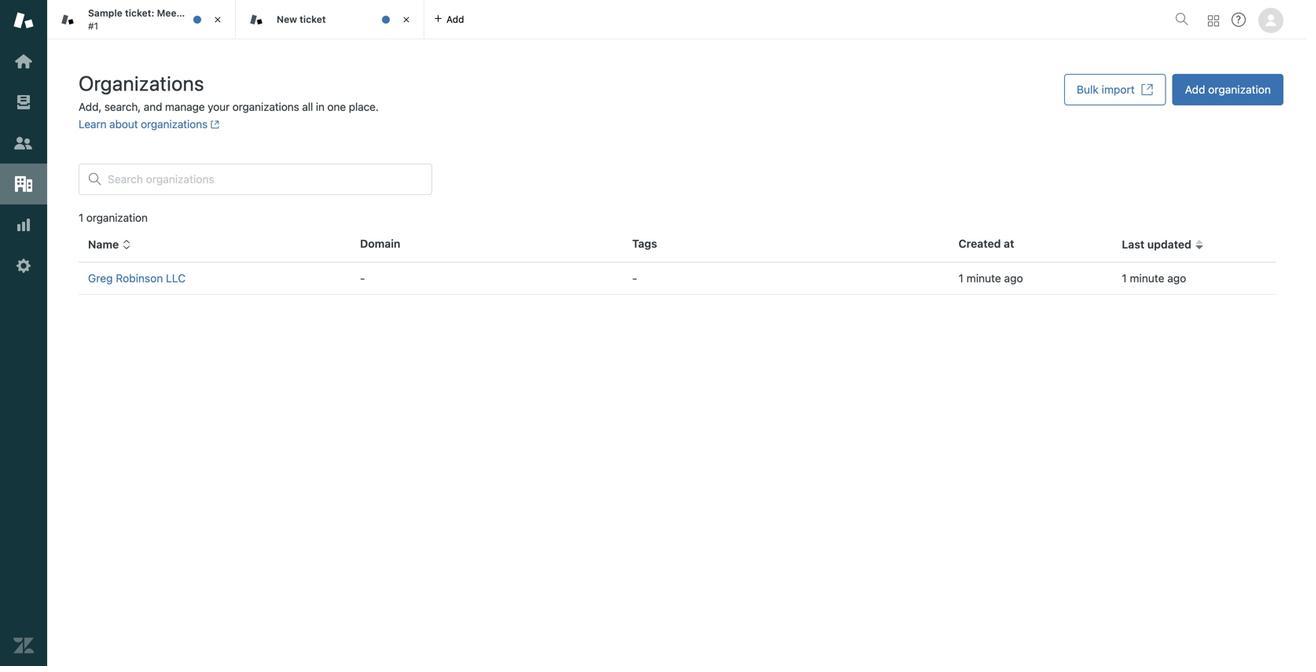 Task type: locate. For each thing, give the bounding box(es) containing it.
1 horizontal spatial 1 minute ago
[[1123, 272, 1187, 285]]

get started image
[[13, 51, 34, 72]]

2 close image from the left
[[399, 12, 414, 28]]

organization for 1 organization
[[86, 211, 148, 224]]

tab containing sample ticket: meet the ticket
[[47, 0, 236, 39]]

0 horizontal spatial 1 minute ago
[[959, 272, 1024, 285]]

name button
[[88, 238, 131, 252]]

(opens in a new tab) image
[[208, 120, 220, 129]]

Search organizations field
[[108, 172, 422, 186]]

close image left add popup button
[[399, 12, 414, 28]]

sample
[[88, 8, 123, 19]]

minute down created at
[[967, 272, 1002, 285]]

0 horizontal spatial minute
[[967, 272, 1002, 285]]

new
[[277, 14, 297, 25]]

0 vertical spatial organizations
[[233, 100, 299, 113]]

last updated button
[[1123, 238, 1205, 252]]

1 organization
[[79, 211, 148, 224]]

zendesk products image
[[1209, 15, 1220, 26]]

1 horizontal spatial close image
[[399, 12, 414, 28]]

add organization button
[[1173, 74, 1284, 105]]

1 ago from the left
[[1005, 272, 1024, 285]]

organization
[[1209, 83, 1272, 96], [86, 211, 148, 224]]

1 vertical spatial organization
[[86, 211, 148, 224]]

learn about organizations link
[[79, 118, 220, 131]]

admin image
[[13, 256, 34, 276]]

ago down the at
[[1005, 272, 1024, 285]]

and
[[144, 100, 162, 113]]

bulk
[[1077, 83, 1099, 96]]

1 horizontal spatial minute
[[1131, 272, 1165, 285]]

- down tags
[[633, 272, 638, 285]]

organizations down manage
[[141, 118, 208, 131]]

1 minute ago down created at
[[959, 272, 1024, 285]]

ticket
[[201, 8, 227, 19], [300, 14, 326, 25]]

add
[[1186, 83, 1206, 96]]

organization for add organization
[[1209, 83, 1272, 96]]

llc
[[166, 272, 186, 285]]

ticket right the on the left top of the page
[[201, 8, 227, 19]]

ticket right new
[[300, 14, 326, 25]]

organization right add
[[1209, 83, 1272, 96]]

tags
[[633, 237, 658, 250]]

learn
[[79, 118, 107, 131]]

organization inside button
[[1209, 83, 1272, 96]]

created
[[959, 237, 1002, 250]]

greg
[[88, 272, 113, 285]]

- down domain
[[360, 272, 365, 285]]

close image right the on the left top of the page
[[210, 12, 226, 28]]

0 horizontal spatial organization
[[86, 211, 148, 224]]

minute
[[967, 272, 1002, 285], [1131, 272, 1165, 285]]

add organization
[[1186, 83, 1272, 96]]

new ticket tab
[[236, 0, 425, 39]]

1 minute ago down last updated
[[1123, 272, 1187, 285]]

new ticket
[[277, 14, 326, 25]]

1 down created
[[959, 272, 964, 285]]

0 horizontal spatial -
[[360, 272, 365, 285]]

0 horizontal spatial ago
[[1005, 272, 1024, 285]]

get help image
[[1232, 13, 1247, 27]]

#1
[[88, 20, 98, 31]]

2 ago from the left
[[1168, 272, 1187, 285]]

0 horizontal spatial ticket
[[201, 8, 227, 19]]

1 horizontal spatial organization
[[1209, 83, 1272, 96]]

1 horizontal spatial organizations
[[233, 100, 299, 113]]

1
[[79, 211, 84, 224], [959, 272, 964, 285], [1123, 272, 1128, 285]]

2 minute from the left
[[1131, 272, 1165, 285]]

name
[[88, 238, 119, 251]]

organizations inside organizations add, search, and manage your organizations all in one place.
[[233, 100, 299, 113]]

0 horizontal spatial organizations
[[141, 118, 208, 131]]

ago down updated
[[1168, 272, 1187, 285]]

learn about organizations
[[79, 118, 208, 131]]

1 horizontal spatial ago
[[1168, 272, 1187, 285]]

ago
[[1005, 272, 1024, 285], [1168, 272, 1187, 285]]

minute down last updated
[[1131, 272, 1165, 285]]

organization up name button
[[86, 211, 148, 224]]

in
[[316, 100, 325, 113]]

0 vertical spatial organization
[[1209, 83, 1272, 96]]

1 down last
[[1123, 272, 1128, 285]]

1 minute ago
[[959, 272, 1024, 285], [1123, 272, 1187, 285]]

close image
[[210, 12, 226, 28], [399, 12, 414, 28]]

1 horizontal spatial -
[[633, 272, 638, 285]]

last updated
[[1123, 238, 1192, 251]]

1 1 minute ago from the left
[[959, 272, 1024, 285]]

tab
[[47, 0, 236, 39]]

0 horizontal spatial close image
[[210, 12, 226, 28]]

organizations
[[233, 100, 299, 113], [141, 118, 208, 131]]

1 right reporting icon
[[79, 211, 84, 224]]

close image inside the new ticket tab
[[399, 12, 414, 28]]

1 horizontal spatial ticket
[[300, 14, 326, 25]]

organizations add, search, and manage your organizations all in one place.
[[79, 71, 379, 113]]

organizations left all at top left
[[233, 100, 299, 113]]

place.
[[349, 100, 379, 113]]

add,
[[79, 100, 102, 113]]

-
[[360, 272, 365, 285], [633, 272, 638, 285]]



Task type: describe. For each thing, give the bounding box(es) containing it.
main element
[[0, 0, 47, 666]]

manage
[[165, 100, 205, 113]]

greg robinson llc
[[88, 272, 186, 285]]

zendesk support image
[[13, 10, 34, 31]]

one
[[328, 100, 346, 113]]

all
[[302, 100, 313, 113]]

zendesk image
[[13, 635, 34, 656]]

greg robinson llc link
[[88, 272, 186, 285]]

1 vertical spatial organizations
[[141, 118, 208, 131]]

import
[[1102, 83, 1135, 96]]

about
[[109, 118, 138, 131]]

1 horizontal spatial 1
[[959, 272, 964, 285]]

reporting image
[[13, 215, 34, 235]]

add button
[[425, 0, 474, 39]]

2 horizontal spatial 1
[[1123, 272, 1128, 285]]

your
[[208, 100, 230, 113]]

1 minute from the left
[[967, 272, 1002, 285]]

2 1 minute ago from the left
[[1123, 272, 1187, 285]]

meet
[[157, 8, 180, 19]]

tabs tab list
[[47, 0, 1170, 39]]

last
[[1123, 238, 1145, 251]]

at
[[1004, 237, 1015, 250]]

robinson
[[116, 272, 163, 285]]

2 - from the left
[[633, 272, 638, 285]]

bulk import
[[1077, 83, 1135, 96]]

search,
[[104, 100, 141, 113]]

organizations image
[[13, 174, 34, 194]]

domain
[[360, 237, 401, 250]]

sample ticket: meet the ticket #1
[[88, 8, 227, 31]]

ticket inside the sample ticket: meet the ticket #1
[[201, 8, 227, 19]]

ticket:
[[125, 8, 155, 19]]

1 close image from the left
[[210, 12, 226, 28]]

add
[[447, 14, 464, 25]]

views image
[[13, 92, 34, 112]]

bulk import button
[[1065, 74, 1167, 105]]

0 horizontal spatial 1
[[79, 211, 84, 224]]

created at
[[959, 237, 1015, 250]]

updated
[[1148, 238, 1192, 251]]

the
[[183, 8, 198, 19]]

1 - from the left
[[360, 272, 365, 285]]

customers image
[[13, 133, 34, 153]]

ticket inside tab
[[300, 14, 326, 25]]

organizations
[[79, 71, 204, 95]]



Task type: vqa. For each thing, say whether or not it's contained in the screenshot.
Views image
yes



